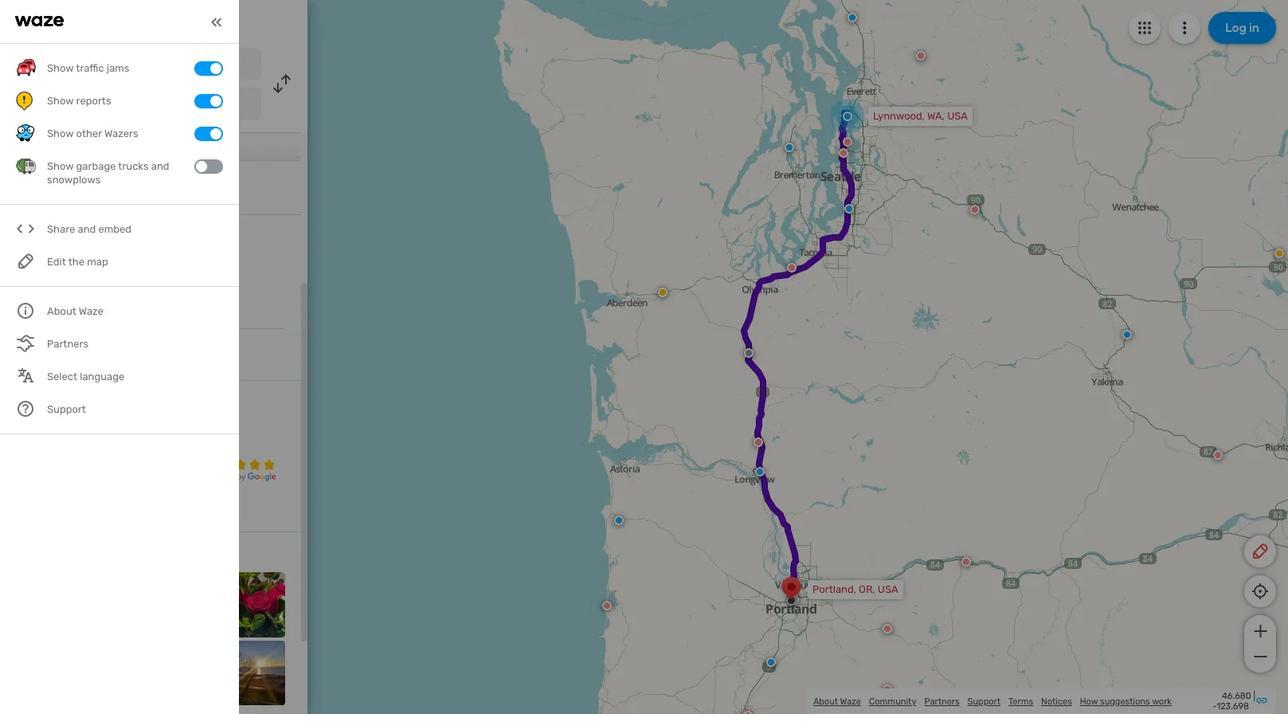 Task type: vqa. For each thing, say whether or not it's contained in the screenshot.
About Waze link
yes



Task type: describe. For each thing, give the bounding box(es) containing it.
suggestions
[[1101, 696, 1151, 707]]

partners
[[925, 696, 960, 707]]

driving directions
[[95, 13, 212, 30]]

driving
[[95, 13, 143, 30]]

or, for portland
[[108, 100, 123, 111]]

share and embed
[[47, 223, 132, 235]]

miles
[[71, 121, 100, 132]]

46.680
[[1223, 691, 1252, 701]]

directions
[[146, 13, 212, 30]]

4
[[16, 427, 23, 440]]

partners link
[[925, 696, 960, 707]]

123.698
[[1217, 701, 1250, 712]]

lynnwood,
[[873, 110, 925, 122]]

location image
[[16, 94, 35, 113]]

image 8 of lynnwood, lynnwood image
[[220, 640, 285, 705]]

portland
[[58, 98, 103, 112]]

usa right the portland, at the bottom right
[[878, 583, 899, 595]]

share
[[47, 223, 75, 235]]

zoom out image
[[1251, 647, 1271, 666]]

waze
[[840, 696, 861, 707]]

share and embed link
[[16, 213, 223, 246]]

about waze link
[[814, 696, 861, 707]]

|
[[1254, 691, 1256, 701]]

notices link
[[1042, 696, 1073, 707]]

current location image
[[16, 54, 35, 73]]

or, for portland,
[[859, 583, 876, 595]]

embed
[[98, 223, 132, 235]]

terms
[[1009, 696, 1034, 707]]

how
[[1081, 696, 1099, 707]]

5 for 5
[[204, 406, 232, 458]]

1 horizontal spatial wa,
[[117, 60, 133, 71]]

support
[[968, 696, 1001, 707]]

0 vertical spatial lynnwood wa, usa
[[58, 58, 154, 72]]

46.680 | -123.698
[[1213, 691, 1256, 712]]

community
[[869, 696, 917, 707]]

community link
[[869, 696, 917, 707]]

1 vertical spatial lynnwood wa, usa
[[16, 233, 95, 268]]

usa inside portland or, usa
[[126, 100, 145, 111]]

notices
[[1042, 696, 1073, 707]]

summary
[[56, 393, 104, 406]]



Task type: locate. For each thing, give the bounding box(es) containing it.
portland,
[[813, 583, 857, 595]]

190.1
[[45, 121, 68, 132]]

usa
[[135, 60, 154, 71], [126, 100, 145, 111], [948, 110, 968, 122], [38, 254, 60, 268], [878, 583, 899, 595]]

5 for 5 4 3
[[16, 414, 23, 427]]

computer image
[[16, 345, 35, 364]]

usa right lynnwood,
[[948, 110, 968, 122]]

2 horizontal spatial wa,
[[928, 110, 945, 122]]

lynnwood up portland
[[58, 58, 111, 72]]

1 horizontal spatial 5
[[204, 406, 232, 458]]

1 vertical spatial lynnwood
[[16, 233, 95, 252]]

lynnwood
[[58, 58, 111, 72], [16, 233, 95, 252]]

image 4 of lynnwood, lynnwood image
[[220, 572, 285, 637]]

wa, right lynnwood,
[[928, 110, 945, 122]]

how suggestions work link
[[1081, 696, 1172, 707]]

wa, down driving
[[117, 60, 133, 71]]

0 vertical spatial lynnwood
[[58, 58, 111, 72]]

or, right the portland, at the bottom right
[[859, 583, 876, 595]]

3
[[16, 439, 23, 453]]

or,
[[108, 100, 123, 111], [859, 583, 876, 595]]

1 vertical spatial wa,
[[928, 110, 945, 122]]

lynnwood wa, usa up portland or, usa
[[58, 58, 154, 72]]

1 horizontal spatial or,
[[859, 583, 876, 595]]

portland, or, usa
[[813, 583, 899, 595]]

support link
[[968, 696, 1001, 707]]

5
[[204, 406, 232, 458], [16, 414, 23, 427]]

zoom in image
[[1251, 622, 1271, 641]]

about waze community partners support terms notices how suggestions work
[[814, 696, 1172, 707]]

0 horizontal spatial or,
[[108, 100, 123, 111]]

lynnwood, wa, usa
[[873, 110, 968, 122]]

usa down driving directions at top
[[135, 60, 154, 71]]

-
[[1213, 701, 1217, 712]]

review summary
[[16, 393, 104, 406]]

5 4 3
[[16, 414, 23, 453]]

about
[[814, 696, 838, 707]]

usa right portland
[[126, 100, 145, 111]]

0 vertical spatial wa,
[[117, 60, 133, 71]]

usa down share
[[38, 254, 60, 268]]

lynnwood wa, usa
[[58, 58, 154, 72], [16, 233, 95, 268]]

lynnwood left the embed
[[16, 233, 95, 252]]

or, right portland
[[108, 100, 123, 111]]

5 inside 5 4 3
[[16, 414, 23, 427]]

lynnwood wa, usa left the embed
[[16, 233, 95, 268]]

2 vertical spatial wa,
[[16, 254, 35, 268]]

work
[[1153, 696, 1172, 707]]

link image
[[1256, 694, 1269, 707]]

terms link
[[1009, 696, 1034, 707]]

190.1 miles
[[45, 121, 100, 132]]

wa,
[[117, 60, 133, 71], [928, 110, 945, 122], [16, 254, 35, 268]]

0 horizontal spatial 5
[[16, 414, 23, 427]]

review
[[16, 393, 53, 406]]

and
[[78, 223, 96, 235]]

0 vertical spatial or,
[[108, 100, 123, 111]]

pencil image
[[1251, 542, 1270, 561]]

or, inside portland or, usa
[[108, 100, 123, 111]]

wa, down code image
[[16, 254, 35, 268]]

portland or, usa
[[58, 98, 145, 112]]

1 vertical spatial or,
[[859, 583, 876, 595]]

0 horizontal spatial wa,
[[16, 254, 35, 268]]

code image
[[16, 219, 36, 239]]



